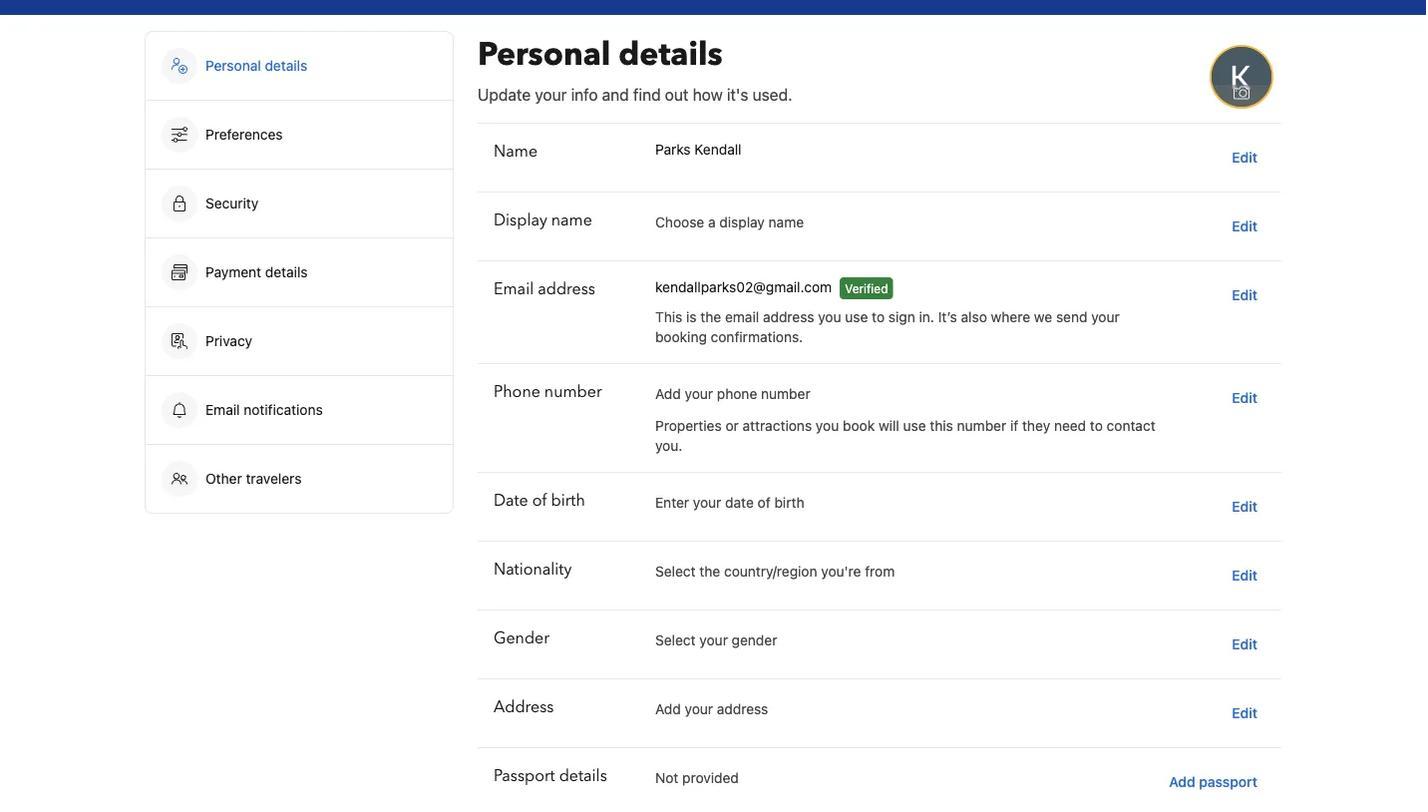 Task type: vqa. For each thing, say whether or not it's contained in the screenshot.
Travellers
no



Task type: describe. For each thing, give the bounding box(es) containing it.
properties
[[655, 418, 722, 434]]

your for add your address
[[685, 701, 713, 717]]

date of birth
[[494, 490, 585, 512]]

other
[[206, 470, 242, 487]]

1 horizontal spatial of
[[758, 494, 771, 511]]

payment details
[[206, 264, 312, 280]]

select for nationality
[[655, 563, 696, 580]]

you.
[[655, 437, 683, 454]]

nationality
[[494, 559, 572, 581]]

edit button for address
[[1224, 695, 1266, 731]]

we
[[1034, 309, 1053, 325]]

attractions
[[743, 418, 812, 434]]

passport
[[1200, 774, 1258, 790]]

phone number
[[494, 381, 602, 403]]

this is the email address you use to sign in. it's also where we send your booking confirmations.
[[655, 309, 1120, 345]]

select the country/region you're from
[[655, 563, 895, 580]]

add your address
[[655, 701, 769, 717]]

your inside this is the email address you use to sign in. it's also where we send your booking confirmations.
[[1092, 309, 1120, 325]]

kendallparks02@gmail.com
[[655, 279, 832, 295]]

edit for gender
[[1232, 636, 1258, 652]]

travelers
[[246, 470, 302, 487]]

edit button for email address
[[1224, 277, 1266, 313]]

1 horizontal spatial birth
[[775, 494, 805, 511]]

edit button for name
[[1224, 140, 1266, 176]]

personal for personal details
[[206, 57, 261, 74]]

not
[[655, 770, 679, 786]]

to inside properties or attractions you book will use this number if they need to contact you.
[[1090, 418, 1103, 434]]

use for phone number
[[903, 418, 926, 434]]

gender
[[494, 628, 550, 649]]

details for payment details
[[265, 264, 308, 280]]

other travelers
[[206, 470, 302, 487]]

edit button for nationality
[[1224, 558, 1266, 594]]

preferences
[[206, 126, 283, 143]]

the inside this is the email address you use to sign in. it's also where we send your booking confirmations.
[[701, 309, 722, 325]]

is
[[686, 309, 697, 325]]

sign
[[889, 309, 916, 325]]

number inside properties or attractions you book will use this number if they need to contact you.
[[957, 418, 1007, 434]]

add for add passport
[[1169, 774, 1196, 790]]

choose
[[655, 214, 705, 230]]

to inside this is the email address you use to sign in. it's also where we send your booking confirmations.
[[872, 309, 885, 325]]

date
[[725, 494, 754, 511]]

use for email address
[[845, 309, 868, 325]]

add passport
[[1169, 774, 1258, 790]]

add your phone number
[[655, 386, 811, 402]]

details for personal details
[[265, 57, 307, 74]]

book
[[843, 418, 875, 434]]

email notifications link
[[146, 376, 453, 444]]

also
[[961, 309, 988, 325]]

2 vertical spatial address
[[717, 701, 769, 717]]

gender
[[732, 632, 778, 648]]

properties or attractions you book will use this number if they need to contact you.
[[655, 418, 1156, 454]]

security link
[[146, 170, 453, 237]]

add passport button
[[1161, 764, 1266, 800]]

0 vertical spatial address
[[538, 278, 596, 300]]

verified
[[845, 281, 888, 295]]

update
[[478, 85, 531, 104]]

it's
[[939, 309, 958, 325]]

address
[[494, 696, 554, 718]]

parks kendall
[[655, 141, 742, 158]]

and
[[602, 85, 629, 104]]

from
[[865, 563, 895, 580]]

you're
[[821, 563, 861, 580]]

select for gender
[[655, 632, 696, 648]]

find
[[633, 85, 661, 104]]

they
[[1023, 418, 1051, 434]]

display name
[[494, 210, 592, 231]]

passport
[[494, 765, 555, 787]]

preferences link
[[146, 101, 453, 169]]

this
[[930, 418, 954, 434]]

your inside personal details update your info and find out how it's used.
[[535, 85, 567, 104]]

date
[[494, 490, 528, 512]]

edit for date of birth
[[1232, 498, 1258, 515]]

notifications
[[244, 402, 323, 418]]



Task type: locate. For each thing, give the bounding box(es) containing it.
security
[[206, 195, 259, 212]]

details up preferences 'link' on the left of the page
[[265, 57, 307, 74]]

name right the display on the top right of the page
[[769, 214, 804, 230]]

details up out
[[619, 33, 723, 76]]

6 edit from the top
[[1232, 567, 1258, 584]]

2 horizontal spatial number
[[957, 418, 1007, 434]]

add
[[655, 386, 681, 402], [655, 701, 681, 717], [1169, 774, 1196, 790]]

personal up update
[[478, 33, 611, 76]]

3 edit button from the top
[[1224, 277, 1266, 313]]

1 vertical spatial you
[[816, 418, 839, 434]]

1 vertical spatial the
[[700, 563, 721, 580]]

birth
[[551, 490, 585, 512], [775, 494, 805, 511]]

email down display
[[494, 278, 534, 300]]

enter
[[655, 494, 689, 511]]

details
[[619, 33, 723, 76], [265, 57, 307, 74], [265, 264, 308, 280], [559, 765, 607, 787]]

0 vertical spatial use
[[845, 309, 868, 325]]

the right is
[[701, 309, 722, 325]]

5 edit from the top
[[1232, 498, 1258, 515]]

privacy
[[206, 333, 253, 349]]

phone
[[494, 381, 541, 403]]

not provided
[[655, 770, 739, 786]]

details right payment
[[265, 264, 308, 280]]

edit button for gender
[[1224, 627, 1266, 662]]

how
[[693, 85, 723, 104]]

name
[[494, 141, 538, 163]]

0 horizontal spatial to
[[872, 309, 885, 325]]

use inside this is the email address you use to sign in. it's also where we send your booking confirmations.
[[845, 309, 868, 325]]

or
[[726, 418, 739, 434]]

8 edit button from the top
[[1224, 695, 1266, 731]]

name
[[551, 210, 592, 231], [769, 214, 804, 230]]

personal up preferences
[[206, 57, 261, 74]]

you left book
[[816, 418, 839, 434]]

email
[[725, 309, 759, 325]]

country/region
[[724, 563, 818, 580]]

4 edit from the top
[[1232, 390, 1258, 406]]

use right will on the right bottom of page
[[903, 418, 926, 434]]

edit for nationality
[[1232, 567, 1258, 584]]

select your gender
[[655, 632, 778, 648]]

email notifications
[[206, 402, 323, 418]]

details right passport
[[559, 765, 607, 787]]

booking
[[655, 329, 707, 345]]

add inside dropdown button
[[1169, 774, 1196, 790]]

1 edit from the top
[[1232, 149, 1258, 166]]

choose a display name
[[655, 214, 804, 230]]

0 vertical spatial add
[[655, 386, 681, 402]]

this
[[655, 309, 683, 325]]

address down gender
[[717, 701, 769, 717]]

edit button for phone number
[[1224, 380, 1266, 416]]

edit button
[[1224, 140, 1266, 176], [1224, 209, 1266, 244], [1224, 277, 1266, 313], [1224, 380, 1266, 416], [1224, 489, 1266, 525], [1224, 558, 1266, 594], [1224, 627, 1266, 662], [1224, 695, 1266, 731]]

display
[[720, 214, 765, 230]]

will
[[879, 418, 900, 434]]

you
[[818, 309, 842, 325], [816, 418, 839, 434]]

personal inside personal details update your info and find out how it's used.
[[478, 33, 611, 76]]

you inside this is the email address you use to sign in. it's also where we send your booking confirmations.
[[818, 309, 842, 325]]

0 horizontal spatial of
[[532, 490, 547, 512]]

0 horizontal spatial birth
[[551, 490, 585, 512]]

in.
[[919, 309, 935, 325]]

6 edit button from the top
[[1224, 558, 1266, 594]]

0 vertical spatial the
[[701, 309, 722, 325]]

address inside this is the email address you use to sign in. it's also where we send your booking confirmations.
[[763, 309, 815, 325]]

email left notifications
[[206, 402, 240, 418]]

1 horizontal spatial to
[[1090, 418, 1103, 434]]

if
[[1011, 418, 1019, 434]]

your up properties
[[685, 386, 713, 402]]

1 horizontal spatial personal
[[478, 33, 611, 76]]

your left date
[[693, 494, 722, 511]]

email
[[494, 278, 534, 300], [206, 402, 240, 418]]

personal
[[478, 33, 611, 76], [206, 57, 261, 74]]

contact
[[1107, 418, 1156, 434]]

7 edit from the top
[[1232, 636, 1258, 652]]

your for add your phone number
[[685, 386, 713, 402]]

email address
[[494, 278, 596, 300]]

send
[[1056, 309, 1088, 325]]

0 vertical spatial select
[[655, 563, 696, 580]]

number right phone
[[545, 381, 602, 403]]

a
[[708, 214, 716, 230]]

info
[[571, 85, 598, 104]]

7 edit button from the top
[[1224, 627, 1266, 662]]

edit for display name
[[1232, 218, 1258, 234]]

0 horizontal spatial number
[[545, 381, 602, 403]]

parks
[[655, 141, 691, 158]]

1 horizontal spatial email
[[494, 278, 534, 300]]

you inside properties or attractions you book will use this number if they need to contact you.
[[816, 418, 839, 434]]

personal for personal details update your info and find out how it's used.
[[478, 33, 611, 76]]

0 horizontal spatial email
[[206, 402, 240, 418]]

1 vertical spatial use
[[903, 418, 926, 434]]

add up properties
[[655, 386, 681, 402]]

the left country/region
[[700, 563, 721, 580]]

confirmations.
[[711, 329, 803, 345]]

5 edit button from the top
[[1224, 489, 1266, 525]]

your
[[535, 85, 567, 104], [1092, 309, 1120, 325], [685, 386, 713, 402], [693, 494, 722, 511], [700, 632, 728, 648], [685, 701, 713, 717]]

number left if
[[957, 418, 1007, 434]]

address down display name
[[538, 278, 596, 300]]

passport details
[[494, 765, 607, 787]]

your right send
[[1092, 309, 1120, 325]]

2 select from the top
[[655, 632, 696, 648]]

1 vertical spatial add
[[655, 701, 681, 717]]

personal details update your info and find out how it's used.
[[478, 33, 793, 104]]

to right need
[[1090, 418, 1103, 434]]

2 vertical spatial add
[[1169, 774, 1196, 790]]

enter your date of birth
[[655, 494, 805, 511]]

personal details link
[[146, 32, 453, 100]]

add for add your phone number
[[655, 386, 681, 402]]

kendall
[[695, 141, 742, 158]]

display
[[494, 210, 547, 231]]

1 horizontal spatial use
[[903, 418, 926, 434]]

2 edit button from the top
[[1224, 209, 1266, 244]]

it's
[[727, 85, 749, 104]]

phone
[[717, 386, 758, 402]]

your for select your gender
[[700, 632, 728, 648]]

provided
[[682, 770, 739, 786]]

payment details link
[[146, 238, 453, 306]]

to left the sign
[[872, 309, 885, 325]]

email for email notifications
[[206, 402, 240, 418]]

2 edit from the top
[[1232, 218, 1258, 234]]

address
[[538, 278, 596, 300], [763, 309, 815, 325], [717, 701, 769, 717]]

to
[[872, 309, 885, 325], [1090, 418, 1103, 434]]

details for personal details update your info and find out how it's used.
[[619, 33, 723, 76]]

edit for email address
[[1232, 287, 1258, 303]]

1 vertical spatial address
[[763, 309, 815, 325]]

add up not
[[655, 701, 681, 717]]

where
[[991, 309, 1031, 325]]

edit
[[1232, 149, 1258, 166], [1232, 218, 1258, 234], [1232, 287, 1258, 303], [1232, 390, 1258, 406], [1232, 498, 1258, 515], [1232, 567, 1258, 584], [1232, 636, 1258, 652], [1232, 705, 1258, 721]]

select
[[655, 563, 696, 580], [655, 632, 696, 648]]

use inside properties or attractions you book will use this number if they need to contact you.
[[903, 418, 926, 434]]

3 edit from the top
[[1232, 287, 1258, 303]]

1 edit button from the top
[[1224, 140, 1266, 176]]

your left gender
[[700, 632, 728, 648]]

your for enter your date of birth
[[693, 494, 722, 511]]

of
[[532, 490, 547, 512], [758, 494, 771, 511]]

privacy link
[[146, 307, 453, 375]]

0 vertical spatial email
[[494, 278, 534, 300]]

0 vertical spatial you
[[818, 309, 842, 325]]

personal details
[[206, 57, 307, 74]]

edit for address
[[1232, 705, 1258, 721]]

use down verified
[[845, 309, 868, 325]]

details inside personal details update your info and find out how it's used.
[[619, 33, 723, 76]]

1 vertical spatial select
[[655, 632, 696, 648]]

1 vertical spatial email
[[206, 402, 240, 418]]

1 horizontal spatial number
[[761, 386, 811, 402]]

number up attractions
[[761, 386, 811, 402]]

edit for phone number
[[1232, 390, 1258, 406]]

select down 'enter'
[[655, 563, 696, 580]]

email for email address
[[494, 278, 534, 300]]

0 horizontal spatial name
[[551, 210, 592, 231]]

edit button for date of birth
[[1224, 489, 1266, 525]]

edit button for display name
[[1224, 209, 1266, 244]]

select up add your address
[[655, 632, 696, 648]]

out
[[665, 85, 689, 104]]

other travelers link
[[146, 445, 453, 513]]

edit for name
[[1232, 149, 1258, 166]]

name right display
[[551, 210, 592, 231]]

need
[[1054, 418, 1087, 434]]

number
[[545, 381, 602, 403], [761, 386, 811, 402], [957, 418, 1007, 434]]

add for add your address
[[655, 701, 681, 717]]

1 select from the top
[[655, 563, 696, 580]]

you left the sign
[[818, 309, 842, 325]]

1 horizontal spatial name
[[769, 214, 804, 230]]

1 vertical spatial to
[[1090, 418, 1103, 434]]

your up not provided
[[685, 701, 713, 717]]

0 horizontal spatial personal
[[206, 57, 261, 74]]

address up confirmations.
[[763, 309, 815, 325]]

4 edit button from the top
[[1224, 380, 1266, 416]]

used.
[[753, 85, 793, 104]]

8 edit from the top
[[1232, 705, 1258, 721]]

payment
[[206, 264, 261, 280]]

your left info
[[535, 85, 567, 104]]

0 horizontal spatial use
[[845, 309, 868, 325]]

0 vertical spatial to
[[872, 309, 885, 325]]

details for passport details
[[559, 765, 607, 787]]

the
[[701, 309, 722, 325], [700, 563, 721, 580]]

add left passport in the right bottom of the page
[[1169, 774, 1196, 790]]



